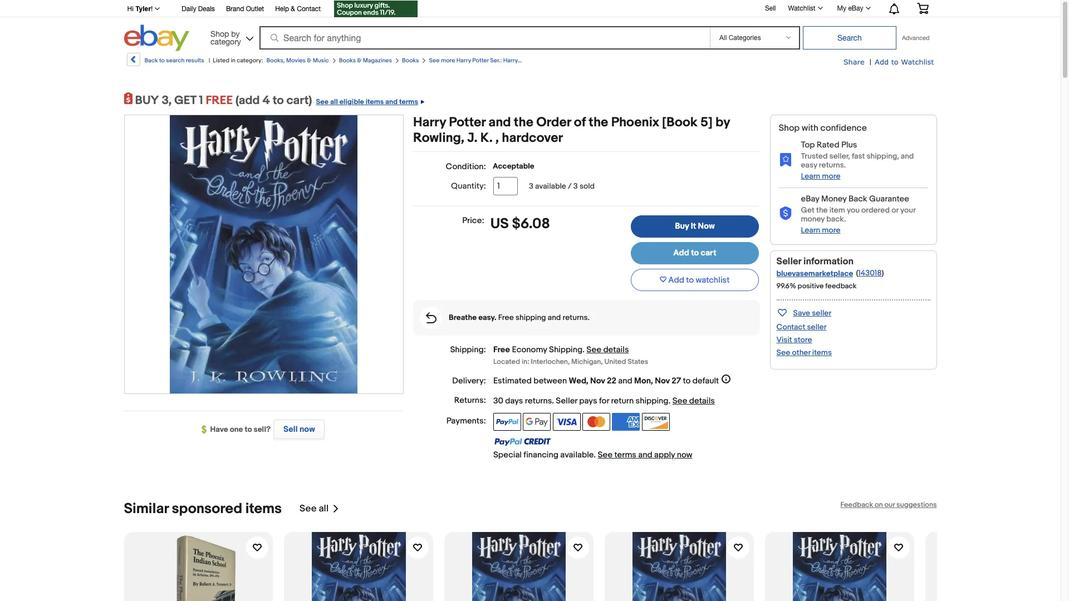 Task type: vqa. For each thing, say whether or not it's contained in the screenshot.
"All received Feedback"
no



Task type: locate. For each thing, give the bounding box(es) containing it.
books for books
[[402, 57, 419, 64]]

|
[[209, 57, 210, 64], [870, 57, 872, 67]]

seller down save seller
[[807, 322, 827, 332]]

1 horizontal spatial |
[[870, 57, 872, 67]]

2 learn more link from the top
[[801, 225, 841, 235]]

books, movies & music link
[[266, 57, 329, 64]]

& right help
[[291, 5, 295, 13]]

american express image
[[612, 413, 640, 431]]

returns. up the shipping
[[563, 313, 590, 322]]

seller up 99.6%
[[777, 256, 801, 267]]

0 horizontal spatial back
[[145, 57, 158, 64]]

in:
[[522, 357, 529, 366]]

interlochen,
[[531, 357, 570, 366]]

help & contact
[[275, 5, 321, 13]]

0 vertical spatial shop
[[211, 29, 229, 38]]

it
[[691, 221, 696, 232]]

2 vertical spatial with details__icon image
[[426, 312, 436, 324]]

more down the back. on the right
[[822, 225, 841, 235]]

1 horizontal spatial seller
[[777, 256, 801, 267]]

seller inside seller information bluevasemarketplace ( 143018 ) 99.6% positive feedback
[[777, 256, 801, 267]]

ebay right my on the right
[[848, 4, 863, 12]]

0 horizontal spatial shipping
[[516, 313, 546, 322]]

0 vertical spatial details
[[603, 345, 629, 355]]

sell now
[[283, 424, 315, 435]]

pays
[[579, 396, 597, 406]]

0 vertical spatial learn more link
[[801, 171, 841, 181]]

0 horizontal spatial returns.
[[563, 313, 590, 322]]

1 learn more link from the top
[[801, 171, 841, 181]]

with details__icon image inside us $6.08 main content
[[426, 312, 436, 324]]

0 vertical spatial shipping
[[516, 313, 546, 322]]

27
[[672, 376, 681, 386]]

and right shipping,
[[901, 151, 914, 161]]

now inside us $6.08 main content
[[677, 450, 693, 460]]

1 horizontal spatial details
[[689, 396, 715, 406]]

account navigation
[[121, 0, 937, 19]]

1 horizontal spatial ebay
[[848, 4, 863, 12]]

1 horizontal spatial returns.
[[819, 160, 846, 170]]

now right sell?
[[300, 424, 315, 435]]

details up united
[[603, 345, 629, 355]]

0 horizontal spatial ebay
[[801, 194, 819, 204]]

sell?
[[254, 425, 271, 434]]

1 vertical spatial learn
[[801, 225, 820, 235]]

add right share
[[875, 57, 889, 66]]

1 vertical spatial order
[[536, 115, 571, 130]]

potter left ,
[[449, 115, 486, 130]]

0 horizontal spatial sell
[[283, 424, 298, 435]]

see all
[[300, 503, 329, 515]]

.
[[583, 345, 585, 355], [552, 396, 554, 406], [669, 396, 671, 406]]

movies
[[286, 57, 306, 64]]

to left watchlist at the top right
[[686, 275, 694, 285]]

0 vertical spatial terms
[[399, 97, 418, 106]]

us
[[490, 216, 509, 233]]

. inside free economy shipping . see details located in: interlochen, michigan, united states
[[583, 345, 585, 355]]

other
[[792, 348, 811, 357]]

buy it now
[[675, 221, 715, 232]]

1 learn from the top
[[801, 171, 820, 181]]

seller right 'save'
[[812, 308, 832, 318]]

free inside free economy shipping . see details located in: interlochen, michigan, united states
[[493, 345, 510, 355]]

positive
[[798, 282, 824, 291]]

sell link
[[760, 4, 781, 12]]

& left magazines
[[357, 57, 362, 64]]

0 horizontal spatial 3
[[529, 182, 533, 191]]

sold
[[580, 182, 595, 191]]

143018 link
[[858, 268, 882, 278]]

items right eligible
[[366, 97, 384, 106]]

1 horizontal spatial harry
[[457, 57, 471, 64]]

seller up visa image
[[556, 396, 577, 406]]

shop left with
[[779, 123, 800, 134]]

back up you
[[849, 194, 867, 204]]

share | add to watchlist
[[843, 57, 934, 67]]

more down seller,
[[822, 171, 841, 181]]

1 horizontal spatial now
[[677, 450, 693, 460]]

shop inside shop by category
[[211, 29, 229, 38]]

items right "other"
[[812, 348, 832, 357]]

0 vertical spatial items
[[366, 97, 384, 106]]

Search for anything text field
[[261, 27, 708, 48]]

30 days returns . seller pays for return shipping . see details
[[493, 396, 715, 406]]

between
[[534, 376, 567, 386]]

| right share button
[[870, 57, 872, 67]]

2 learn from the top
[[801, 225, 820, 235]]

1 books from the left
[[339, 57, 356, 64]]

the
[[548, 57, 557, 64], [514, 115, 533, 130], [589, 115, 608, 130], [816, 205, 828, 215]]

30
[[493, 396, 503, 406]]

learn more link down easy
[[801, 171, 841, 181]]

& inside "account" navigation
[[291, 5, 295, 13]]

returns.
[[819, 160, 846, 170], [563, 313, 590, 322]]

1 horizontal spatial &
[[307, 57, 311, 64]]

books right magazines
[[402, 57, 419, 64]]

now right apply at the right bottom
[[677, 450, 693, 460]]

learn down money
[[801, 225, 820, 235]]

. up discover image
[[669, 396, 671, 406]]

ebay up the get
[[801, 194, 819, 204]]

&
[[291, 5, 295, 13], [307, 57, 311, 64], [357, 57, 362, 64]]

to right the 4
[[273, 94, 284, 108]]

the left ... at the top right of the page
[[548, 57, 557, 64]]

contact inside contact seller visit store see other items
[[777, 322, 805, 332]]

the right of
[[589, 115, 608, 130]]

seller for save
[[812, 308, 832, 318]]

0 horizontal spatial .
[[552, 396, 554, 406]]

seller,
[[829, 151, 850, 161]]

. up michigan,
[[583, 345, 585, 355]]

watchlist right sell link
[[788, 4, 816, 12]]

1 horizontal spatial items
[[366, 97, 384, 106]]

with details__icon image
[[779, 153, 792, 166], [779, 207, 792, 220], [426, 312, 436, 324]]

none submit inside shop by category banner
[[803, 26, 897, 50]]

delivery:
[[452, 376, 486, 386]]

1 vertical spatial shop
[[779, 123, 800, 134]]

learn inside top rated plus trusted seller, fast shipping, and easy returns. learn more
[[801, 171, 820, 181]]

harry left j. at the top left of page
[[413, 115, 446, 130]]

details down the default
[[689, 396, 715, 406]]

1 horizontal spatial back
[[849, 194, 867, 204]]

items left the see all text field
[[245, 500, 282, 518]]

order
[[559, 57, 574, 64], [536, 115, 571, 130]]

1 vertical spatial all
[[319, 503, 329, 515]]

free right the easy.
[[498, 313, 514, 322]]

nov left 27
[[655, 376, 670, 386]]

see other items link
[[777, 348, 832, 357]]

top rated plus trusted seller, fast shipping, and easy returns. learn more
[[801, 140, 914, 181]]

[book
[[662, 115, 698, 130]]

0 vertical spatial add
[[875, 57, 889, 66]]

more inside ebay money back guarantee get the item you ordered or your money back. learn more
[[822, 225, 841, 235]]

sell inside "account" navigation
[[765, 4, 776, 12]]

the right the get
[[816, 205, 828, 215]]

0 vertical spatial by
[[231, 29, 240, 38]]

1 vertical spatial add
[[673, 248, 689, 258]]

and right eligible
[[385, 97, 398, 106]]

1 vertical spatial seller
[[556, 396, 577, 406]]

sell right sell?
[[283, 424, 298, 435]]

2 horizontal spatial harry
[[503, 57, 518, 64]]

terms down american express image
[[615, 450, 636, 460]]

dollar sign image
[[201, 426, 210, 434]]

1 horizontal spatial shipping
[[636, 396, 669, 406]]

to down advanced link
[[891, 57, 899, 66]]

2 vertical spatial more
[[822, 225, 841, 235]]

1 horizontal spatial shop
[[779, 123, 800, 134]]

details
[[603, 345, 629, 355], [689, 396, 715, 406]]

potter inside harry potter and the order of the phoenix [book 5] by rowling, j. k. , hardcover
[[449, 115, 486, 130]]

sell left watchlist 'link'
[[765, 4, 776, 12]]

harry right ser.:
[[503, 57, 518, 64]]

terms inside us $6.08 main content
[[615, 450, 636, 460]]

contact right help
[[297, 5, 321, 13]]

and right j. at the top left of page
[[489, 115, 511, 130]]

. down between
[[552, 396, 554, 406]]

1 horizontal spatial .
[[583, 345, 585, 355]]

discover image
[[642, 413, 670, 431]]

item
[[830, 205, 845, 215]]

advanced
[[902, 35, 930, 41]]

shop by category
[[211, 29, 241, 46]]

1 horizontal spatial contact
[[777, 322, 805, 332]]

1 horizontal spatial watchlist
[[901, 57, 934, 66]]

None submit
[[803, 26, 897, 50]]

learn more link down money
[[801, 225, 841, 235]]

and right 22
[[618, 376, 632, 386]]

order left of
[[536, 115, 571, 130]]

see details link up united
[[587, 345, 629, 355]]

visit
[[777, 335, 792, 345]]

1 vertical spatial seller
[[807, 322, 827, 332]]

feedback
[[841, 500, 873, 509]]

0 vertical spatial seller
[[777, 256, 801, 267]]

shipping
[[516, 313, 546, 322], [636, 396, 669, 406]]

0 vertical spatial back
[[145, 57, 158, 64]]

0 vertical spatial contact
[[297, 5, 321, 13]]

trusted
[[801, 151, 828, 161]]

your
[[900, 205, 916, 215]]

5]
[[701, 115, 713, 130]]

0 horizontal spatial nov
[[590, 376, 605, 386]]

all for see all
[[319, 503, 329, 515]]

add inside share | add to watchlist
[[875, 57, 889, 66]]

free up located
[[493, 345, 510, 355]]

1 horizontal spatial sell
[[765, 4, 776, 12]]

2 horizontal spatial items
[[812, 348, 832, 357]]

0 horizontal spatial books
[[339, 57, 356, 64]]

information
[[804, 256, 854, 267]]

1 horizontal spatial terms
[[615, 450, 636, 460]]

1 vertical spatial sell
[[283, 424, 298, 435]]

top
[[801, 140, 815, 150]]

0 horizontal spatial by
[[231, 29, 240, 38]]

by inside shop by category
[[231, 29, 240, 38]]

shop up listed
[[211, 29, 229, 38]]

1 vertical spatial free
[[493, 345, 510, 355]]

ordered
[[861, 205, 890, 215]]

more right books link
[[441, 57, 455, 64]]

0 horizontal spatial now
[[300, 424, 315, 435]]

items inside contact seller visit store see other items
[[812, 348, 832, 357]]

1 vertical spatial terms
[[615, 450, 636, 460]]

0 horizontal spatial all
[[319, 503, 329, 515]]

2 vertical spatial add
[[668, 275, 684, 285]]

one
[[230, 425, 243, 434]]

& left music at the top left of the page
[[307, 57, 311, 64]]

returns. down rated
[[819, 160, 846, 170]]

with details__icon image left breathe
[[426, 312, 436, 324]]

1 vertical spatial watchlist
[[901, 57, 934, 66]]

0 vertical spatial learn
[[801, 171, 820, 181]]

1 vertical spatial back
[[849, 194, 867, 204]]

to right one
[[245, 425, 252, 434]]

free
[[206, 94, 233, 108]]

contact up visit store link
[[777, 322, 805, 332]]

1 horizontal spatial by
[[716, 115, 730, 130]]

order left ... at the top right of the page
[[559, 57, 574, 64]]

1 horizontal spatial 3
[[573, 182, 578, 191]]

1 vertical spatial see details link
[[672, 396, 715, 406]]

seller inside button
[[812, 308, 832, 318]]

0 horizontal spatial details
[[603, 345, 629, 355]]

1 vertical spatial returns.
[[563, 313, 590, 322]]

with details__icon image left the get
[[779, 207, 792, 220]]

with details__icon image for ebay
[[779, 207, 792, 220]]

seller
[[812, 308, 832, 318], [807, 322, 827, 332]]

on
[[875, 500, 883, 509]]

1 vertical spatial learn more link
[[801, 225, 841, 235]]

0 vertical spatial now
[[300, 424, 315, 435]]

back to search results
[[145, 57, 204, 64]]

with details__icon image left easy
[[779, 153, 792, 166]]

nov left 22
[[590, 376, 605, 386]]

0 vertical spatial more
[[441, 57, 455, 64]]

learn inside ebay money back guarantee get the item you ordered or your money back. learn more
[[801, 225, 820, 235]]

2 books from the left
[[402, 57, 419, 64]]

add down add to cart link
[[668, 275, 684, 285]]

0 horizontal spatial contact
[[297, 5, 321, 13]]

0 vertical spatial ebay
[[848, 4, 863, 12]]

and inside harry potter and the order of the phoenix [book 5] by rowling, j. k. , hardcover
[[489, 115, 511, 130]]

to left search
[[159, 57, 165, 64]]

returns:
[[454, 395, 486, 406]]

magazines
[[363, 57, 392, 64]]

0 vertical spatial watchlist
[[788, 4, 816, 12]]

shipping up discover image
[[636, 396, 669, 406]]

bluevasemarketplace
[[777, 269, 853, 278]]

add to watchlist button
[[631, 269, 759, 291]]

0 horizontal spatial harry
[[413, 115, 446, 130]]

money
[[801, 214, 825, 224]]

1 horizontal spatial nov
[[655, 376, 670, 386]]

1 vertical spatial more
[[822, 171, 841, 181]]

1 horizontal spatial see details link
[[672, 396, 715, 406]]

0 horizontal spatial shop
[[211, 29, 229, 38]]

learn down easy
[[801, 171, 820, 181]]

1 vertical spatial ebay
[[801, 194, 819, 204]]

shop
[[211, 29, 229, 38], [779, 123, 800, 134]]

1 vertical spatial contact
[[777, 322, 805, 332]]

similar
[[124, 500, 169, 518]]

. for returns
[[552, 396, 554, 406]]

1 vertical spatial with details__icon image
[[779, 207, 792, 220]]

by down brand
[[231, 29, 240, 38]]

harry down 'search for anything' text field
[[457, 57, 471, 64]]

2 horizontal spatial &
[[357, 57, 362, 64]]

with
[[802, 123, 818, 134]]

see details link down the default
[[672, 396, 715, 406]]

1 vertical spatial shipping
[[636, 396, 669, 406]]

see inside contact seller visit store see other items
[[777, 348, 790, 357]]

visa image
[[553, 413, 581, 431]]

3 left available at the top right of the page
[[529, 182, 533, 191]]

back left search
[[145, 57, 158, 64]]

1 horizontal spatial books
[[402, 57, 419, 64]]

books, movies & music
[[266, 57, 329, 64]]

by right 5]
[[716, 115, 730, 130]]

phoenix
[[611, 115, 659, 130]]

add to cart
[[673, 248, 716, 258]]

| left listed
[[209, 57, 210, 64]]

now
[[698, 221, 715, 232]]

confidence
[[820, 123, 867, 134]]

0 horizontal spatial watchlist
[[788, 4, 816, 12]]

seller inside contact seller visit store see other items
[[807, 322, 827, 332]]

and
[[537, 57, 547, 64], [385, 97, 398, 106], [489, 115, 511, 130], [901, 151, 914, 161], [548, 313, 561, 322], [618, 376, 632, 386], [638, 450, 652, 460]]

see all eligible items and terms
[[316, 97, 418, 106]]

0 horizontal spatial see details link
[[587, 345, 629, 355]]

feedback
[[825, 282, 857, 291]]

ebay inside "account" navigation
[[848, 4, 863, 12]]

master card image
[[582, 413, 610, 431]]

1 vertical spatial items
[[812, 348, 832, 357]]

1 horizontal spatial all
[[330, 97, 338, 106]]

or
[[892, 205, 899, 215]]

feedback on our suggestions
[[841, 500, 937, 509]]

0 horizontal spatial &
[[291, 5, 295, 13]]

the right ,
[[514, 115, 533, 130]]

0 horizontal spatial seller
[[556, 396, 577, 406]]

(add
[[236, 94, 260, 108]]

0 vertical spatial seller
[[812, 308, 832, 318]]

and inside top rated plus trusted seller, fast shipping, and easy returns. learn more
[[901, 151, 914, 161]]

free
[[498, 313, 514, 322], [493, 345, 510, 355]]

0 vertical spatial returns.
[[819, 160, 846, 170]]

add down buy
[[673, 248, 689, 258]]

add inside "button"
[[668, 275, 684, 285]]

1 vertical spatial now
[[677, 450, 693, 460]]

0 vertical spatial all
[[330, 97, 338, 106]]

watchlist inside watchlist 'link'
[[788, 4, 816, 12]]

0 vertical spatial sell
[[765, 4, 776, 12]]

0 vertical spatial with details__icon image
[[779, 153, 792, 166]]

books right music at the top left of the page
[[339, 57, 356, 64]]

3 right '/' at right top
[[573, 182, 578, 191]]

...
[[576, 57, 580, 64]]

plus
[[841, 140, 857, 150]]

ebay inside ebay money back guarantee get the item you ordered or your money back. learn more
[[801, 194, 819, 204]]

music
[[313, 57, 329, 64]]

terms down books link
[[399, 97, 418, 106]]

shipping up economy
[[516, 313, 546, 322]]

1 vertical spatial by
[[716, 115, 730, 130]]

and left ... at the top right of the page
[[537, 57, 547, 64]]

(
[[856, 268, 858, 278]]

books & magazines
[[339, 57, 392, 64]]

watchlist down advanced link
[[901, 57, 934, 66]]



Task type: describe. For each thing, give the bounding box(es) containing it.
hi
[[127, 5, 134, 13]]

1 nov from the left
[[590, 376, 605, 386]]

fast
[[852, 151, 865, 161]]

0 vertical spatial see details link
[[587, 345, 629, 355]]

to inside "button"
[[686, 275, 694, 285]]

Quantity: text field
[[493, 177, 518, 195]]

2 vertical spatial items
[[245, 500, 282, 518]]

states
[[628, 357, 648, 366]]

mon,
[[634, 376, 653, 386]]

free economy shipping . see details located in: interlochen, michigan, united states
[[493, 345, 648, 366]]

suggestions
[[897, 500, 937, 509]]

see more harry potter ser.: harry potter and the order ...
[[429, 57, 580, 64]]

google pay image
[[523, 413, 551, 431]]

potter left ser.:
[[472, 57, 489, 64]]

hardcover
[[502, 130, 563, 146]]

us $6.08
[[490, 216, 550, 233]]

all for see all eligible items and terms
[[330, 97, 338, 106]]

add for add to cart
[[673, 248, 689, 258]]

with details__icon image for top
[[779, 153, 792, 166]]

4
[[262, 94, 270, 108]]

back inside ebay money back guarantee get the item you ordered or your money back. learn more
[[849, 194, 867, 204]]

0 horizontal spatial |
[[209, 57, 210, 64]]

deals
[[198, 5, 215, 13]]

daily
[[182, 5, 196, 13]]

buy
[[135, 94, 159, 108]]

brand outlet link
[[226, 3, 264, 16]]

share button
[[843, 57, 865, 67]]

search
[[166, 57, 184, 64]]

to left cart
[[691, 248, 699, 258]]

back.
[[826, 214, 846, 224]]

to right 27
[[683, 376, 691, 386]]

,
[[496, 130, 499, 146]]

share
[[843, 57, 865, 66]]

to inside share | add to watchlist
[[891, 57, 899, 66]]

us $6.08 main content
[[413, 115, 760, 460]]

returns. inside top rated plus trusted seller, fast shipping, and easy returns. learn more
[[819, 160, 846, 170]]

harry potter and the order of the phoenix [book 5] by rowling, j. k. , hardcover
[[413, 115, 730, 146]]

my ebay link
[[831, 2, 876, 15]]

returns
[[525, 396, 552, 406]]

in
[[231, 57, 235, 64]]

22
[[607, 376, 616, 386]]

save seller button
[[777, 306, 832, 319]]

buy
[[675, 221, 689, 232]]

learn more link for rated
[[801, 171, 841, 181]]

watchlist
[[696, 275, 730, 285]]

paypal credit image
[[493, 438, 551, 446]]

easy
[[801, 160, 817, 170]]

category:
[[237, 57, 263, 64]]

sell for sell
[[765, 4, 776, 12]]

and left apply at the right bottom
[[638, 450, 652, 460]]

| listed in category:
[[209, 57, 263, 64]]

shop by category banner
[[121, 0, 937, 54]]

shop by category button
[[206, 25, 256, 49]]

hi tyler !
[[127, 5, 153, 13]]

rated
[[817, 140, 840, 150]]

ebay money back guarantee get the item you ordered or your money back. learn more
[[801, 194, 916, 235]]

more inside top rated plus trusted seller, fast shipping, and easy returns. learn more
[[822, 171, 841, 181]]

rowling,
[[413, 130, 464, 146]]

1 3 from the left
[[529, 182, 533, 191]]

1 vertical spatial details
[[689, 396, 715, 406]]

get
[[174, 94, 196, 108]]

advanced link
[[897, 27, 935, 49]]

and up the shipping
[[548, 313, 561, 322]]

contact seller link
[[777, 322, 827, 332]]

sell for sell now
[[283, 424, 298, 435]]

0 vertical spatial free
[[498, 313, 514, 322]]

breathe
[[449, 313, 477, 322]]

books & magazines link
[[339, 57, 392, 64]]

listed
[[213, 57, 229, 64]]

my ebay
[[837, 4, 863, 12]]

brand outlet
[[226, 5, 264, 13]]

michigan,
[[571, 357, 603, 366]]

shipping
[[549, 345, 583, 355]]

items inside see all eligible items and terms link
[[366, 97, 384, 106]]

learn more link for money
[[801, 225, 841, 235]]

potter right ser.:
[[519, 57, 536, 64]]

2 3 from the left
[[573, 182, 578, 191]]

See all text field
[[300, 503, 329, 515]]

have one to sell?
[[210, 425, 271, 434]]

watchlist inside share | add to watchlist
[[901, 57, 934, 66]]

store
[[794, 335, 812, 345]]

feedback on our suggestions link
[[841, 500, 937, 509]]

similar sponsored items
[[124, 500, 282, 518]]

available
[[535, 182, 566, 191]]

shop for shop with confidence
[[779, 123, 800, 134]]

shop with confidence
[[779, 123, 867, 134]]

your shopping cart image
[[916, 3, 929, 14]]

)
[[882, 268, 884, 278]]

books,
[[266, 57, 285, 64]]

returns. inside us $6.08 main content
[[563, 313, 590, 322]]

return
[[611, 396, 634, 406]]

economy
[[512, 345, 547, 355]]

back to search results link
[[126, 53, 204, 70]]

0 vertical spatial order
[[559, 57, 574, 64]]

the inside ebay money back guarantee get the item you ordered or your money back. learn more
[[816, 205, 828, 215]]

seller inside us $6.08 main content
[[556, 396, 577, 406]]

j.
[[467, 130, 477, 146]]

2 nov from the left
[[655, 376, 670, 386]]

contact inside "account" navigation
[[297, 5, 321, 13]]

for
[[599, 396, 609, 406]]

money
[[821, 194, 847, 204]]

books for books & magazines
[[339, 57, 356, 64]]

our
[[885, 500, 895, 509]]

add for add to watchlist
[[668, 275, 684, 285]]

seller for contact
[[807, 322, 827, 332]]

0 horizontal spatial terms
[[399, 97, 418, 106]]

harry inside harry potter and the order of the phoenix [book 5] by rowling, j. k. , hardcover
[[413, 115, 446, 130]]

3,
[[162, 94, 172, 108]]

estimated between wed, nov 22 and mon, nov 27 to default
[[493, 376, 719, 386]]

& for help
[[291, 5, 295, 13]]

wed,
[[569, 376, 588, 386]]

details inside free economy shipping . see details located in: interlochen, michigan, united states
[[603, 345, 629, 355]]

paypal image
[[493, 413, 521, 431]]

help & contact link
[[275, 3, 321, 16]]

contact seller visit store see other items
[[777, 322, 832, 357]]

1
[[199, 94, 203, 108]]

by inside harry potter and the order of the phoenix [book 5] by rowling, j. k. , hardcover
[[716, 115, 730, 130]]

quantity:
[[451, 181, 486, 192]]

2 horizontal spatial .
[[669, 396, 671, 406]]

days
[[505, 396, 523, 406]]

special
[[493, 450, 522, 460]]

order inside harry potter and the order of the phoenix [book 5] by rowling, j. k. , hardcover
[[536, 115, 571, 130]]

get the coupon image
[[334, 1, 418, 17]]

outlet
[[246, 5, 264, 13]]

easy.
[[478, 313, 496, 322]]

& for books
[[357, 57, 362, 64]]

shop for shop by category
[[211, 29, 229, 38]]

price:
[[462, 216, 484, 226]]

special financing available. see terms and apply now
[[493, 450, 693, 460]]

tyler
[[135, 5, 151, 13]]

acceptable
[[493, 161, 534, 171]]

results
[[186, 57, 204, 64]]

apply
[[654, 450, 675, 460]]

buy 3, get 1 free (add 4 to cart)
[[135, 94, 312, 108]]

see all eligible items and terms link
[[312, 94, 424, 108]]

guarantee
[[869, 194, 909, 204]]

harry potter and the order of the phoenix [book 5] by rowling, j. k. , hardcover - picture 1 of 1 image
[[170, 115, 358, 394]]

visit store link
[[777, 335, 812, 345]]

see inside free economy shipping . see details located in: interlochen, michigan, united states
[[587, 345, 601, 355]]

. for shipping
[[583, 345, 585, 355]]



